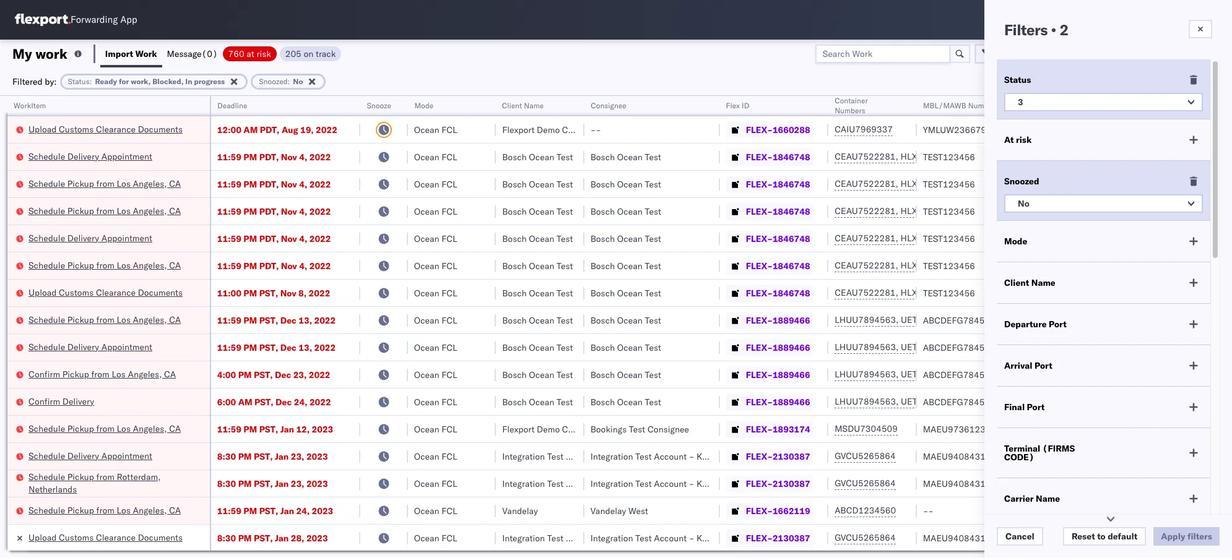 Task type: vqa. For each thing, say whether or not it's contained in the screenshot.
Jan associated with Schedule Delivery Appointment link associated with fourth "Schedule Delivery Appointment" 'button'
yes



Task type: describe. For each thing, give the bounding box(es) containing it.
1 lhuu7894563, uetu5238478 from the top
[[835, 315, 961, 326]]

snoozed for snoozed : no
[[259, 76, 288, 86]]

4, for 1st schedule pickup from los angeles, ca link
[[299, 179, 307, 190]]

13 ocean fcl from the top
[[414, 451, 457, 462]]

11 ocean fcl from the top
[[414, 397, 457, 408]]

from for 5th schedule pickup from los angeles, ca link from the bottom of the page
[[96, 205, 114, 216]]

test123456 for 1st schedule pickup from los angeles, ca link
[[923, 179, 975, 190]]

1 lhuu7894563, from the top
[[835, 315, 899, 326]]

batch action
[[1162, 48, 1216, 59]]

mbl/mawb numbers
[[923, 101, 999, 110]]

1 maeu9408431 from the top
[[923, 451, 986, 462]]

10 ocean fcl from the top
[[414, 369, 457, 380]]

12:00 am pdt, aug 19, 2022
[[217, 124, 337, 135]]

operator
[[1093, 101, 1122, 110]]

terminal (firms code)
[[1004, 443, 1075, 463]]

1846748 for 5th schedule pickup from los angeles, ca link from the bottom of the page
[[773, 206, 810, 217]]

am for pdt,
[[244, 124, 258, 135]]

file exception
[[1020, 48, 1078, 59]]

1 vertical spatial 23,
[[291, 451, 304, 462]]

7 fcl from the top
[[442, 288, 457, 299]]

24, for 2022
[[294, 397, 307, 408]]

status for status : ready for work, blocked, in progress
[[68, 76, 90, 86]]

3 upload from the top
[[28, 532, 57, 543]]

2 schedule delivery appointment link from the top
[[28, 232, 152, 244]]

2 2130387 from the top
[[773, 478, 810, 489]]

schedule inside schedule pickup from rotterdam, netherlands
[[28, 472, 65, 483]]

3 button
[[1004, 93, 1203, 111]]

3 1889466 from the top
[[773, 369, 810, 380]]

11:59 for 6th schedule pickup from los angeles, ca link from the top of the page
[[217, 506, 241, 517]]

ceau7522281, for 5th schedule pickup from los angeles, ca link from the bottom of the page
[[835, 206, 898, 217]]

1 schedule pickup from los angeles, ca link from the top
[[28, 177, 181, 190]]

nov for 5th schedule pickup from los angeles, ca link from the bottom of the page
[[281, 206, 297, 217]]

pst, up 4:00 pm pst, dec 23, 2022
[[259, 342, 278, 353]]

customs for 1st upload customs clearance documents button from the bottom
[[59, 287, 94, 298]]

origin
[[1178, 451, 1202, 462]]

schedule delivery appointment for first the schedule delivery appointment link
[[28, 151, 152, 162]]

1 abcdefg78456546 from the top
[[923, 315, 1006, 326]]

3 schedule pickup from los angeles, ca button from the top
[[28, 259, 181, 273]]

3 fcl from the top
[[442, 179, 457, 190]]

flexport demo consignee for -
[[502, 124, 604, 135]]

2 flex-2130387 from the top
[[746, 478, 810, 489]]

progress
[[194, 76, 225, 86]]

bookings test consignee
[[590, 424, 689, 435]]

6 flex- from the top
[[746, 260, 773, 272]]

demo for -
[[537, 124, 560, 135]]

schedule delivery appointment for 2nd the schedule delivery appointment link from the top of the page
[[28, 233, 152, 244]]

3 customs from the top
[[59, 532, 94, 543]]

cancel button
[[997, 528, 1043, 546]]

3 account from the top
[[654, 533, 687, 544]]

omkar for schedule delivery appointment
[[1093, 151, 1119, 163]]

: for snoozed
[[288, 76, 290, 86]]

12,
[[296, 424, 310, 435]]

filters
[[1004, 20, 1048, 39]]

upload for 1st upload customs clearance documents button from the bottom
[[28, 287, 57, 298]]

3
[[1018, 97, 1023, 108]]

4 schedule delivery appointment link from the top
[[28, 450, 152, 462]]

2 flex-1889466 from the top
[[746, 342, 810, 353]]

4 flex-1889466 from the top
[[746, 397, 810, 408]]

ca for 1st schedule pickup from los angeles, ca link
[[169, 178, 181, 189]]

4 ceau7522281, from the top
[[835, 233, 898, 244]]

flex-1660288
[[746, 124, 810, 135]]

pickup for 5th schedule pickup from los angeles, ca button from the top
[[67, 423, 94, 434]]

work,
[[131, 76, 151, 86]]

4 4, from the top
[[299, 233, 307, 244]]

3 ocean fcl from the top
[[414, 179, 457, 190]]

10 resize handle column header from the left
[[1160, 96, 1175, 559]]

1 schedule pickup from los angeles, ca button from the top
[[28, 177, 181, 191]]

1 karl from the top
[[697, 451, 713, 462]]

filtered by:
[[12, 76, 57, 87]]

bookings
[[590, 424, 627, 435]]

reset to default button
[[1063, 528, 1146, 546]]

3 2130387 from the top
[[773, 533, 810, 544]]

1662119
[[773, 506, 810, 517]]

upload customs clearance documents for second upload customs clearance documents link from the bottom
[[28, 287, 183, 298]]

13 flex- from the top
[[746, 451, 773, 462]]

work
[[135, 48, 157, 59]]

1846748 for second upload customs clearance documents link from the bottom
[[773, 288, 810, 299]]

arrival port
[[1004, 360, 1052, 372]]

clearance for second upload customs clearance documents link from the bottom
[[96, 287, 136, 298]]

jan up the 11:59 pm pst, jan 24, 2023
[[275, 478, 289, 489]]

from for 6th schedule pickup from los angeles, ca link from the top of the page
[[96, 505, 114, 516]]

0 vertical spatial no
[[293, 76, 303, 86]]

cancel
[[1006, 531, 1035, 542]]

client name inside "button"
[[502, 101, 544, 110]]

11 flex- from the top
[[746, 397, 773, 408]]

8 fcl from the top
[[442, 315, 457, 326]]

flex-1662119
[[746, 506, 810, 517]]

2023 right the 28,
[[306, 533, 328, 544]]

snoozed for snoozed
[[1004, 176, 1039, 187]]

deadline
[[217, 101, 247, 110]]

1 11:59 pm pst, dec 13, 2022 from the top
[[217, 315, 336, 326]]

1 lagerfeld from the top
[[715, 451, 752, 462]]

9 fcl from the top
[[442, 342, 457, 353]]

ymluw236679313
[[923, 124, 1003, 135]]

11:59 for 3rd schedule pickup from los angeles, ca link from the bottom
[[217, 315, 241, 326]]

consignee inside button
[[590, 101, 626, 110]]

4 uetu5238478 from the top
[[901, 396, 961, 407]]

documents for second upload customs clearance documents link from the bottom
[[138, 287, 183, 298]]

14 flex- from the top
[[746, 478, 773, 489]]

3 flex-2130387 from the top
[[746, 533, 810, 544]]

12 flex- from the top
[[746, 424, 773, 435]]

west
[[628, 506, 648, 517]]

1846748 for first the schedule delivery appointment link
[[773, 151, 810, 163]]

4, for 5th schedule pickup from los angeles, ca link from the bottom of the page
[[299, 206, 307, 217]]

schedule pickup from los angeles, ca for 5th schedule pickup from los angeles, ca link from the bottom of the page
[[28, 205, 181, 216]]

13 fcl from the top
[[442, 451, 457, 462]]

4 test123456 from the top
[[923, 233, 975, 244]]

delivery for 8:30 pm pst, jan 23, 2023
[[67, 450, 99, 462]]

6 schedule from the top
[[28, 314, 65, 325]]

4 schedule from the top
[[28, 233, 65, 244]]

3 lhuu7894563, uetu5238478 from the top
[[835, 369, 961, 380]]

1 upload customs clearance documents link from the top
[[28, 123, 183, 135]]

1 flex-2130387 from the top
[[746, 451, 810, 462]]

(firms
[[1043, 443, 1075, 454]]

2 vertical spatial name
[[1036, 493, 1060, 505]]

4 ceau7522281, hlxu6269489, hlxu8034992 from the top
[[835, 233, 1027, 244]]

at
[[1004, 134, 1014, 146]]

confirm delivery link
[[28, 395, 94, 408]]

3 schedule pickup from los angeles, ca link from the top
[[28, 259, 181, 272]]

jan for fourth the schedule delivery appointment link from the top of the page
[[275, 451, 289, 462]]

1 13, from the top
[[299, 315, 312, 326]]

3 schedule from the top
[[28, 205, 65, 216]]

9 schedule from the top
[[28, 450, 65, 462]]

omkar for schedule pickup from los angeles, ca
[[1093, 206, 1119, 217]]

snoozed : no
[[259, 76, 303, 86]]

test123456 for second upload customs clearance documents link from the bottom
[[923, 288, 975, 299]]

status : ready for work, blocked, in progress
[[68, 76, 225, 86]]

default
[[1108, 531, 1138, 542]]

ceau7522281, hlxu6269489, hlxu8034992 for 5th schedule pickup from los angeles, ca link from the bottom of the page
[[835, 206, 1027, 217]]

2023 for 6th schedule pickup from los angeles, ca link from the top of the page
[[312, 506, 333, 517]]

ceau7522281, hlxu6269489, hlxu8034992 for 1st schedule pickup from los angeles, ca link
[[835, 178, 1027, 189]]

los for 3rd schedule pickup from los angeles, ca link from the bottom
[[117, 314, 131, 325]]

5 ceau7522281, from the top
[[835, 260, 898, 271]]

6 fcl from the top
[[442, 260, 457, 272]]

pst, down 11:00 pm pst, nov 8, 2022
[[259, 315, 278, 326]]

import work button
[[100, 40, 162, 67]]

savant for schedule delivery appointment
[[1121, 151, 1148, 163]]

2 schedule pickup from los angeles, ca link from the top
[[28, 205, 181, 217]]

Search Work text field
[[815, 44, 950, 63]]

205 on track
[[285, 48, 336, 59]]

1893174
[[773, 424, 810, 435]]

2 schedule delivery appointment button from the top
[[28, 232, 152, 246]]

1 schedule delivery appointment button from the top
[[28, 150, 152, 164]]

pst, down 6:00 am pst, dec 24, 2022
[[259, 424, 278, 435]]

id
[[742, 101, 750, 110]]

ca for 6th schedule pickup from los angeles, ca link from the top of the page
[[169, 505, 181, 516]]

5 test123456 from the top
[[923, 260, 975, 272]]

1 8:30 from the top
[[217, 451, 236, 462]]

work
[[35, 45, 67, 62]]

container
[[835, 96, 868, 105]]

test123456 for first the schedule delivery appointment link
[[923, 151, 975, 163]]

reset
[[1072, 531, 1095, 542]]

1 vertical spatial --
[[923, 506, 934, 517]]

11 schedule from the top
[[28, 505, 65, 516]]

Search Shipments (/) text field
[[995, 11, 1115, 29]]

workitem
[[14, 101, 46, 110]]

15 ocean fcl from the top
[[414, 506, 457, 517]]

maeu9736123
[[923, 424, 986, 435]]

2 8:30 pm pst, jan 23, 2023 from the top
[[217, 478, 328, 489]]

carrier name
[[1004, 493, 1060, 505]]

resize handle column header for workitem button
[[195, 96, 210, 559]]

4 lhuu7894563, from the top
[[835, 396, 899, 407]]

flex id
[[726, 101, 750, 110]]

schedule pickup from los angeles, ca for third schedule pickup from los angeles, ca link
[[28, 260, 181, 271]]

netherlands
[[28, 484, 77, 495]]

: for status
[[90, 76, 92, 86]]

6 ocean fcl from the top
[[414, 260, 457, 272]]

4 schedule pickup from los angeles, ca link from the top
[[28, 314, 181, 326]]

choi
[[1131, 451, 1150, 462]]

11:59 for first the schedule delivery appointment link
[[217, 151, 241, 163]]

2023 for second schedule pickup from los angeles, ca link from the bottom of the page
[[312, 424, 333, 435]]

batch
[[1162, 48, 1187, 59]]

schedule pickup from rotterdam, netherlands button
[[28, 471, 194, 497]]

hlxu8034992 for 5th schedule pickup from los angeles, ca link from the bottom of the page
[[966, 206, 1027, 217]]

snooze
[[367, 101, 391, 110]]

7 11:59 from the top
[[217, 342, 241, 353]]

clearance for 3rd upload customs clearance documents link from the bottom
[[96, 124, 136, 135]]

11:59 pm pst, jan 12, 2023
[[217, 424, 333, 435]]

actions
[[1182, 101, 1208, 110]]

5 schedule pickup from los angeles, ca link from the top
[[28, 423, 181, 435]]

los for confirm pickup from los angeles, ca link
[[112, 369, 126, 380]]

port for departure port
[[1049, 319, 1067, 330]]

exception
[[1038, 48, 1078, 59]]

pst, down the 11:59 pm pst, jan 24, 2023
[[254, 533, 273, 544]]

4:00
[[217, 369, 236, 380]]

flex-1846748 for second upload customs clearance documents link from the bottom
[[746, 288, 810, 299]]

app
[[120, 14, 137, 26]]

11:00
[[217, 288, 241, 299]]

2 1889466 from the top
[[773, 342, 810, 353]]

6 schedule pickup from los angeles, ca link from the top
[[28, 504, 181, 517]]

760 at risk
[[228, 48, 271, 59]]

2 lhuu7894563, uetu5238478 from the top
[[835, 342, 961, 353]]

savant for schedule pickup from los angeles, ca
[[1121, 206, 1148, 217]]

9 flex- from the top
[[746, 342, 773, 353]]

4 abcdefg78456546 from the top
[[923, 397, 1006, 408]]

los for 6th schedule pickup from los angeles, ca link from the top of the page
[[117, 505, 131, 516]]

12 fcl from the top
[[442, 424, 457, 435]]

file
[[1020, 48, 1035, 59]]

terminal
[[1004, 443, 1040, 454]]

pst, left '8,'
[[259, 288, 278, 299]]

from for confirm pickup from los angeles, ca link
[[91, 369, 109, 380]]

1660288
[[773, 124, 810, 135]]

8 schedule from the top
[[28, 423, 65, 434]]

for
[[119, 76, 129, 86]]

forwarding app link
[[15, 14, 137, 26]]

ca for confirm pickup from los angeles, ca link
[[164, 369, 176, 380]]

filters • 2
[[1004, 20, 1069, 39]]

1846748 for 1st schedule pickup from los angeles, ca link
[[773, 179, 810, 190]]

2 integration test account - karl lagerfeld from the top
[[590, 478, 752, 489]]

upload customs clearance documents for 3rd upload customs clearance documents link from the bottom
[[28, 124, 183, 135]]

11 resize handle column header from the left
[[1201, 96, 1215, 559]]

2 uetu5238478 from the top
[[901, 342, 961, 353]]

1 vertical spatial client name
[[1004, 277, 1056, 289]]

1 vertical spatial client
[[1004, 277, 1029, 289]]

10 flex- from the top
[[746, 369, 773, 380]]

12:00
[[217, 124, 241, 135]]

arrival
[[1004, 360, 1033, 372]]

pst, down 4:00 pm pst, dec 23, 2022
[[255, 397, 273, 408]]

2 schedule from the top
[[28, 178, 65, 189]]

no button
[[1004, 194, 1203, 213]]

2 account from the top
[[654, 478, 687, 489]]

5 ocean fcl from the top
[[414, 233, 457, 244]]

11:59 pm pdt, nov 4, 2022 for 5th schedule pickup from los angeles, ca link from the bottom of the page
[[217, 206, 331, 217]]

schedule pickup from los angeles, ca for 3rd schedule pickup from los angeles, ca link from the bottom
[[28, 314, 181, 325]]

1 flex-1889466 from the top
[[746, 315, 810, 326]]

ready
[[95, 76, 117, 86]]

(0)
[[202, 48, 218, 59]]

pickup for confirm pickup from los angeles, ca button at left bottom
[[62, 369, 89, 380]]

nov for 1st schedule pickup from los angeles, ca link
[[281, 179, 297, 190]]



Task type: locate. For each thing, give the bounding box(es) containing it.
resize handle column header for the consignee button
[[705, 96, 720, 559]]

no inside button
[[1018, 198, 1030, 209]]

0 vertical spatial omkar
[[1093, 124, 1119, 135]]

1 vertical spatial documents
[[138, 287, 183, 298]]

integration
[[590, 451, 633, 462], [590, 478, 633, 489], [590, 533, 633, 544]]

2 vertical spatial flex-2130387
[[746, 533, 810, 544]]

departure
[[1004, 319, 1047, 330]]

gvcu5265864
[[835, 451, 896, 462], [835, 478, 896, 489], [835, 533, 896, 544]]

1 vertical spatial mode
[[1004, 236, 1027, 247]]

1 flexport from the top
[[502, 124, 535, 135]]

0 vertical spatial risk
[[257, 48, 271, 59]]

11:00 pm pst, nov 8, 2022
[[217, 288, 330, 299]]

jan left the 28,
[[275, 533, 289, 544]]

am right 6:00
[[238, 397, 252, 408]]

2 confirm from the top
[[28, 396, 60, 407]]

4 hlxu6269489, from the top
[[901, 233, 964, 244]]

snoozed
[[259, 76, 288, 86], [1004, 176, 1039, 187]]

ca inside button
[[164, 369, 176, 380]]

upload customs clearance documents for 1st upload customs clearance documents link from the bottom of the page
[[28, 532, 183, 543]]

1 fcl from the top
[[442, 124, 457, 135]]

aug
[[282, 124, 298, 135]]

dec up 6:00 am pst, dec 24, 2022
[[275, 369, 291, 380]]

2 vertical spatial clearance
[[96, 532, 136, 543]]

jan down 11:59 pm pst, jan 12, 2023
[[275, 451, 289, 462]]

1 vertical spatial 11:59 pm pst, dec 13, 2022
[[217, 342, 336, 353]]

0 vertical spatial port
[[1049, 319, 1067, 330]]

departure port
[[1004, 319, 1067, 330]]

13, down '8,'
[[299, 315, 312, 326]]

confirm for confirm delivery
[[28, 396, 60, 407]]

1 flexport demo consignee from the top
[[502, 124, 604, 135]]

track
[[316, 48, 336, 59]]

ca for 3rd schedule pickup from los angeles, ca link from the bottom
[[169, 314, 181, 325]]

1 horizontal spatial client name
[[1004, 277, 1056, 289]]

deadline button
[[211, 98, 348, 111]]

1 vertical spatial omkar savant
[[1093, 151, 1148, 163]]

jan up the 28,
[[280, 506, 294, 517]]

1 ceau7522281, from the top
[[835, 151, 898, 162]]

import work
[[105, 48, 157, 59]]

vandelay for vandelay west
[[590, 506, 626, 517]]

confirm inside "button"
[[28, 396, 60, 407]]

file exception button
[[1001, 44, 1086, 63], [1001, 44, 1086, 63]]

1 test123456 from the top
[[923, 151, 975, 163]]

dec down 11:00 pm pst, nov 8, 2022
[[280, 315, 297, 326]]

blocked,
[[152, 76, 184, 86]]

1 vertical spatial gvcu5265864
[[835, 478, 896, 489]]

1 appointment from the top
[[101, 151, 152, 162]]

0 vertical spatial karl
[[697, 451, 713, 462]]

1 omkar from the top
[[1093, 124, 1119, 135]]

12 ocean fcl from the top
[[414, 424, 457, 435]]

2 vertical spatial upload customs clearance documents
[[28, 532, 183, 543]]

24, up the 12,
[[294, 397, 307, 408]]

1 demo from the top
[[537, 124, 560, 135]]

8:30 pm pst, jan 23, 2023 down 11:59 pm pst, jan 12, 2023
[[217, 451, 328, 462]]

1 vertical spatial upload customs clearance documents
[[28, 287, 183, 298]]

0 vertical spatial account
[[654, 451, 687, 462]]

5 flex- from the top
[[746, 233, 773, 244]]

1 vertical spatial savant
[[1121, 151, 1148, 163]]

demo
[[537, 124, 560, 135], [537, 424, 560, 435]]

ocean
[[414, 124, 439, 135], [414, 151, 439, 163], [529, 151, 554, 163], [617, 151, 643, 163], [414, 179, 439, 190], [529, 179, 554, 190], [617, 179, 643, 190], [414, 206, 439, 217], [529, 206, 554, 217], [617, 206, 643, 217], [414, 233, 439, 244], [529, 233, 554, 244], [617, 233, 643, 244], [414, 260, 439, 272], [529, 260, 554, 272], [617, 260, 643, 272], [414, 288, 439, 299], [529, 288, 554, 299], [617, 288, 643, 299], [414, 315, 439, 326], [529, 315, 554, 326], [617, 315, 643, 326], [414, 342, 439, 353], [529, 342, 554, 353], [617, 342, 643, 353], [414, 369, 439, 380], [529, 369, 554, 380], [617, 369, 643, 380], [414, 397, 439, 408], [529, 397, 554, 408], [617, 397, 643, 408], [414, 424, 439, 435], [414, 451, 439, 462], [414, 478, 439, 489], [414, 506, 439, 517], [414, 533, 439, 544]]

5 11:59 from the top
[[217, 260, 241, 272]]

2 vertical spatial karl
[[697, 533, 713, 544]]

client inside client name "button"
[[502, 101, 522, 110]]

pickup for schedule pickup from rotterdam, netherlands button
[[67, 472, 94, 483]]

8:30 down 6:00
[[217, 451, 236, 462]]

: up deadline button
[[288, 76, 290, 86]]

1 vertical spatial risk
[[1016, 134, 1032, 146]]

2 vertical spatial integration
[[590, 533, 633, 544]]

flex-2130387 up flex-1662119
[[746, 478, 810, 489]]

2 fcl from the top
[[442, 151, 457, 163]]

0 vertical spatial confirm
[[28, 369, 60, 380]]

1 vertical spatial 2130387
[[773, 478, 810, 489]]

lagerfeld
[[715, 451, 752, 462], [715, 478, 752, 489], [715, 533, 752, 544]]

demo left bookings
[[537, 424, 560, 435]]

flex-2130387 button
[[726, 448, 813, 465], [726, 448, 813, 465], [726, 475, 813, 493], [726, 475, 813, 493], [726, 530, 813, 547], [726, 530, 813, 547]]

forwarding
[[71, 14, 118, 26]]

1 vertical spatial flexport demo consignee
[[502, 424, 604, 435]]

1 savant from the top
[[1121, 124, 1148, 135]]

0 horizontal spatial :
[[90, 76, 92, 86]]

2023 up 8:30 pm pst, jan 28, 2023 on the bottom of page
[[312, 506, 333, 517]]

at risk
[[1004, 134, 1032, 146]]

3 maeu9408431 from the top
[[923, 533, 986, 544]]

1 horizontal spatial no
[[1018, 198, 1030, 209]]

0 vertical spatial 8:30
[[217, 451, 236, 462]]

6 schedule pickup from los angeles, ca button from the top
[[28, 504, 181, 518]]

from for 3rd schedule pickup from los angeles, ca link from the bottom
[[96, 314, 114, 325]]

1 vertical spatial karl
[[697, 478, 713, 489]]

2 ocean fcl from the top
[[414, 151, 457, 163]]

0 vertical spatial am
[[244, 124, 258, 135]]

jan for second schedule pickup from los angeles, ca link from the bottom of the page
[[280, 424, 294, 435]]

pst, up 8:30 pm pst, jan 28, 2023 on the bottom of page
[[259, 506, 278, 517]]

pm
[[244, 151, 257, 163], [244, 179, 257, 190], [244, 206, 257, 217], [244, 233, 257, 244], [244, 260, 257, 272], [244, 288, 257, 299], [244, 315, 257, 326], [244, 342, 257, 353], [238, 369, 252, 380], [244, 424, 257, 435], [238, 451, 252, 462], [238, 478, 252, 489], [244, 506, 257, 517], [238, 533, 252, 544]]

schedule pickup from rotterdam, netherlands
[[28, 472, 161, 495]]

11:59 for second schedule pickup from los angeles, ca link from the bottom of the page
[[217, 424, 241, 435]]

16 fcl from the top
[[442, 533, 457, 544]]

2023 up the 11:59 pm pst, jan 24, 2023
[[306, 478, 328, 489]]

4 schedule delivery appointment button from the top
[[28, 450, 152, 463]]

schedule
[[28, 151, 65, 162], [28, 178, 65, 189], [28, 205, 65, 216], [28, 233, 65, 244], [28, 260, 65, 271], [28, 314, 65, 325], [28, 341, 65, 353], [28, 423, 65, 434], [28, 450, 65, 462], [28, 472, 65, 483], [28, 505, 65, 516]]

pickup for 3rd schedule pickup from los angeles, ca button
[[67, 260, 94, 271]]

schedule delivery appointment for second the schedule delivery appointment link from the bottom
[[28, 341, 152, 353]]

0 vertical spatial mode
[[414, 101, 433, 110]]

1 uetu5238478 from the top
[[901, 315, 961, 326]]

0 vertical spatial upload
[[28, 124, 57, 135]]

1 schedule pickup from los angeles, ca from the top
[[28, 178, 181, 189]]

0 horizontal spatial numbers
[[835, 106, 865, 115]]

flex-1846748 for 1st schedule pickup from los angeles, ca link
[[746, 179, 810, 190]]

0 vertical spatial 13,
[[299, 315, 312, 326]]

upload for 1st upload customs clearance documents button
[[28, 124, 57, 135]]

nov for first the schedule delivery appointment link
[[281, 151, 297, 163]]

2 upload customs clearance documents link from the top
[[28, 286, 183, 299]]

jan for 6th schedule pickup from los angeles, ca link from the top of the page
[[280, 506, 294, 517]]

schedule pickup from los angeles, ca for 6th schedule pickup from los angeles, ca link from the top of the page
[[28, 505, 181, 516]]

2 vertical spatial lagerfeld
[[715, 533, 752, 544]]

1 upload customs clearance documents from the top
[[28, 124, 183, 135]]

6 resize handle column header from the left
[[705, 96, 720, 559]]

2 savant from the top
[[1121, 151, 1148, 163]]

confirm inside button
[[28, 369, 60, 380]]

2 flexport from the top
[[502, 424, 535, 435]]

5 hlxu6269489, from the top
[[901, 260, 964, 271]]

delivery for 11:59 pm pdt, nov 4, 2022
[[67, 151, 99, 162]]

demo down client name "button"
[[537, 124, 560, 135]]

3 documents from the top
[[138, 532, 183, 543]]

0 vertical spatial client
[[502, 101, 522, 110]]

4 11:59 from the top
[[217, 233, 241, 244]]

3 savant from the top
[[1121, 206, 1148, 217]]

11:59 pm pdt, nov 4, 2022
[[217, 151, 331, 163], [217, 179, 331, 190], [217, 206, 331, 217], [217, 233, 331, 244], [217, 260, 331, 272]]

mode button
[[408, 98, 484, 111]]

8 flex- from the top
[[746, 315, 773, 326]]

2 abcdefg78456546 from the top
[[923, 342, 1006, 353]]

4,
[[299, 151, 307, 163], [299, 179, 307, 190], [299, 206, 307, 217], [299, 233, 307, 244], [299, 260, 307, 272]]

4 flex-1846748 from the top
[[746, 233, 810, 244]]

confirm pickup from los angeles, ca button
[[28, 368, 176, 382]]

appointment for second the schedule delivery appointment link from the bottom
[[101, 341, 152, 353]]

23, up 6:00 am pst, dec 24, 2022
[[293, 369, 307, 380]]

confirm for confirm pickup from los angeles, ca
[[28, 369, 60, 380]]

2 vertical spatial upload
[[28, 532, 57, 543]]

9 resize handle column header from the left
[[1072, 96, 1086, 559]]

4:00 pm pst, dec 23, 2022
[[217, 369, 330, 380]]

consignee button
[[584, 98, 708, 111]]

reset to default
[[1072, 531, 1138, 542]]

10 fcl from the top
[[442, 369, 457, 380]]

0 vertical spatial savant
[[1121, 124, 1148, 135]]

2 vertical spatial port
[[1027, 402, 1045, 413]]

port right arrival
[[1035, 360, 1052, 372]]

hlxu6269489, for 1st schedule pickup from los angeles, ca link
[[901, 178, 964, 189]]

8:30 up the 11:59 pm pst, jan 24, 2023
[[217, 478, 236, 489]]

ceau7522281, for 1st schedule pickup from los angeles, ca link
[[835, 178, 898, 189]]

1 vertical spatial name
[[1031, 277, 1056, 289]]

abcdefg78456546
[[923, 315, 1006, 326], [923, 342, 1006, 353], [923, 369, 1006, 380], [923, 397, 1006, 408]]

pst, down 11:59 pm pst, jan 12, 2023
[[254, 451, 273, 462]]

1 vertical spatial 8:30
[[217, 478, 236, 489]]

0 vertical spatial flexport
[[502, 124, 535, 135]]

appointment for fourth the schedule delivery appointment link from the top of the page
[[101, 450, 152, 462]]

6 schedule pickup from los angeles, ca from the top
[[28, 505, 181, 516]]

1846748
[[773, 151, 810, 163], [773, 179, 810, 190], [773, 206, 810, 217], [773, 233, 810, 244], [773, 260, 810, 272], [773, 288, 810, 299]]

0 vertical spatial documents
[[138, 124, 183, 135]]

ca for second schedule pickup from los angeles, ca link from the bottom of the page
[[169, 423, 181, 434]]

0 vertical spatial flexport demo consignee
[[502, 124, 604, 135]]

2130387 down 1893174
[[773, 451, 810, 462]]

omkar savant for schedule pickup from los angeles, ca
[[1093, 206, 1148, 217]]

lagerfeld down flex-1893174
[[715, 451, 752, 462]]

8,
[[299, 288, 307, 299]]

risk right at
[[1016, 134, 1032, 146]]

2 vertical spatial omkar
[[1093, 206, 1119, 217]]

documents for 3rd upload customs clearance documents link from the bottom
[[138, 124, 183, 135]]

jan
[[280, 424, 294, 435], [275, 451, 289, 462], [275, 478, 289, 489], [280, 506, 294, 517], [275, 533, 289, 544]]

1 horizontal spatial mode
[[1004, 236, 1027, 247]]

lagerfeld down flex-1662119
[[715, 533, 752, 544]]

1 vertical spatial maeu9408431
[[923, 478, 986, 489]]

schedule pickup from los angeles, ca for second schedule pickup from los angeles, ca link from the bottom of the page
[[28, 423, 181, 434]]

1 vertical spatial lagerfeld
[[715, 478, 752, 489]]

2 vertical spatial savant
[[1121, 206, 1148, 217]]

11:59 pm pst, dec 13, 2022 up 4:00 pm pst, dec 23, 2022
[[217, 342, 336, 353]]

client name button
[[496, 98, 572, 111]]

hlxu8034992 for 1st schedule pickup from los angeles, ca link
[[966, 178, 1027, 189]]

mbl/mawb numbers button
[[917, 98, 1074, 111]]

1 vertical spatial customs
[[59, 287, 94, 298]]

am for pst,
[[238, 397, 252, 408]]

2 vertical spatial customs
[[59, 532, 94, 543]]

snoozed down at risk
[[1004, 176, 1039, 187]]

3 flex-1889466 from the top
[[746, 369, 810, 380]]

23, up the 11:59 pm pst, jan 24, 2023
[[291, 478, 304, 489]]

integration up vandelay west
[[590, 478, 633, 489]]

port for final port
[[1027, 402, 1045, 413]]

4 fcl from the top
[[442, 206, 457, 217]]

3 integration test account - karl lagerfeld from the top
[[590, 533, 752, 544]]

delivery inside "button"
[[62, 396, 94, 407]]

gvcu5265864 down the abcd1234560
[[835, 533, 896, 544]]

status left the ready
[[68, 76, 90, 86]]

3 flex- from the top
[[746, 179, 773, 190]]

2 flex-1846748 from the top
[[746, 179, 810, 190]]

2130387 down 1662119
[[773, 533, 810, 544]]

resize handle column header for deadline button
[[345, 96, 360, 559]]

port right departure
[[1049, 319, 1067, 330]]

2 13, from the top
[[299, 342, 312, 353]]

0 vertical spatial maeu9408431
[[923, 451, 986, 462]]

3 1846748 from the top
[[773, 206, 810, 217]]

1 vertical spatial omkar
[[1093, 151, 1119, 163]]

confirm delivery
[[28, 396, 94, 407]]

2 omkar from the top
[[1093, 151, 1119, 163]]

8 ocean fcl from the top
[[414, 315, 457, 326]]

3 schedule delivery appointment link from the top
[[28, 341, 152, 353]]

savant
[[1121, 124, 1148, 135], [1121, 151, 1148, 163], [1121, 206, 1148, 217]]

2 vertical spatial 2130387
[[773, 533, 810, 544]]

0 horizontal spatial no
[[293, 76, 303, 86]]

from for second schedule pickup from los angeles, ca link from the bottom of the page
[[96, 423, 114, 434]]

from inside schedule pickup from rotterdam, netherlands
[[96, 472, 114, 483]]

0 vertical spatial 24,
[[294, 397, 307, 408]]

jaehyung
[[1093, 451, 1129, 462]]

2 vertical spatial 8:30
[[217, 533, 236, 544]]

13,
[[299, 315, 312, 326], [299, 342, 312, 353]]

2 flex- from the top
[[746, 151, 773, 163]]

1 horizontal spatial vandelay
[[590, 506, 626, 517]]

final port
[[1004, 402, 1045, 413]]

1 horizontal spatial --
[[923, 506, 934, 517]]

2023 right the 12,
[[312, 424, 333, 435]]

snoozed up deadline button
[[259, 76, 288, 86]]

hlxu8034992 for second upload customs clearance documents link from the bottom
[[966, 287, 1027, 298]]

numbers
[[968, 101, 999, 110], [835, 106, 865, 115]]

flex-2130387 down flex-1893174
[[746, 451, 810, 462]]

1 vertical spatial clearance
[[96, 287, 136, 298]]

1 vertical spatial 13,
[[299, 342, 312, 353]]

workitem button
[[7, 98, 197, 111]]

4 1889466 from the top
[[773, 397, 810, 408]]

vandelay west
[[590, 506, 648, 517]]

1 confirm from the top
[[28, 369, 60, 380]]

flexport for bookings test consignee
[[502, 424, 535, 435]]

6:00 am pst, dec 24, 2022
[[217, 397, 331, 408]]

1 vertical spatial 8:30 pm pst, jan 23, 2023
[[217, 478, 328, 489]]

0 vertical spatial --
[[590, 124, 601, 135]]

pickup for 6th schedule pickup from los angeles, ca button from the bottom of the page
[[67, 178, 94, 189]]

2 vertical spatial omkar savant
[[1093, 206, 1148, 217]]

resize handle column header
[[195, 96, 210, 559], [345, 96, 360, 559], [393, 96, 408, 559], [481, 96, 496, 559], [569, 96, 584, 559], [705, 96, 720, 559], [814, 96, 829, 559], [902, 96, 917, 559], [1072, 96, 1086, 559], [1160, 96, 1175, 559], [1201, 96, 1215, 559]]

5 flex-1846748 from the top
[[746, 260, 810, 272]]

1 schedule from the top
[[28, 151, 65, 162]]

4 appointment from the top
[[101, 450, 152, 462]]

at
[[247, 48, 254, 59]]

0 vertical spatial client name
[[502, 101, 544, 110]]

6:00
[[217, 397, 236, 408]]

integration down vandelay west
[[590, 533, 633, 544]]

1 horizontal spatial client
[[1004, 277, 1029, 289]]

by:
[[45, 76, 57, 87]]

dec up 11:59 pm pst, jan 12, 2023
[[276, 397, 292, 408]]

0 vertical spatial 8:30 pm pst, jan 23, 2023
[[217, 451, 328, 462]]

los for third schedule pickup from los angeles, ca link
[[117, 260, 131, 271]]

lhuu7894563,
[[835, 315, 899, 326], [835, 342, 899, 353], [835, 369, 899, 380], [835, 396, 899, 407]]

2 vertical spatial documents
[[138, 532, 183, 543]]

status up 3
[[1004, 74, 1031, 85]]

lagerfeld up flex-1662119
[[715, 478, 752, 489]]

0 vertical spatial upload customs clearance documents link
[[28, 123, 183, 135]]

6 ceau7522281, from the top
[[835, 287, 898, 298]]

2023 for fourth the schedule delivery appointment link from the top of the page
[[306, 451, 328, 462]]

2 karl from the top
[[697, 478, 713, 489]]

hlxu6269489, for 5th schedule pickup from los angeles, ca link from the bottom of the page
[[901, 206, 964, 217]]

msdu7304509
[[835, 424, 898, 435]]

gvcu5265864 up the abcd1234560
[[835, 478, 896, 489]]

uetu5238478
[[901, 315, 961, 326], [901, 342, 961, 353], [901, 369, 961, 380], [901, 396, 961, 407]]

hlxu8034992 for first the schedule delivery appointment link
[[966, 151, 1027, 162]]

2 ceau7522281, from the top
[[835, 178, 898, 189]]

ca for third schedule pickup from los angeles, ca link
[[169, 260, 181, 271]]

3 upload customs clearance documents link from the top
[[28, 532, 183, 544]]

5 fcl from the top
[[442, 233, 457, 244]]

0 vertical spatial snoozed
[[259, 76, 288, 86]]

los inside button
[[112, 369, 126, 380]]

7 resize handle column header from the left
[[814, 96, 829, 559]]

appointment for first the schedule delivery appointment link
[[101, 151, 152, 162]]

28,
[[291, 533, 304, 544]]

1 vertical spatial flex-2130387
[[746, 478, 810, 489]]

0 horizontal spatial client
[[502, 101, 522, 110]]

client name
[[502, 101, 544, 110], [1004, 277, 1056, 289]]

1 horizontal spatial status
[[1004, 74, 1031, 85]]

1 schedule delivery appointment link from the top
[[28, 150, 152, 163]]

upload customs clearance documents
[[28, 124, 183, 135], [28, 287, 183, 298], [28, 532, 183, 543]]

mode inside button
[[414, 101, 433, 110]]

integration test account - karl lagerfeld up west
[[590, 478, 752, 489]]

pst, up 6:00 am pst, dec 24, 2022
[[254, 369, 273, 380]]

carrier
[[1004, 493, 1034, 505]]

flexport demo consignee
[[502, 124, 604, 135], [502, 424, 604, 435]]

1 vertical spatial upload
[[28, 287, 57, 298]]

hlxu6269489,
[[901, 151, 964, 162], [901, 178, 964, 189], [901, 206, 964, 217], [901, 233, 964, 244], [901, 260, 964, 271], [901, 287, 964, 298]]

760
[[228, 48, 244, 59]]

11:59 pm pst, dec 13, 2022 down 11:00 pm pst, nov 8, 2022
[[217, 315, 336, 326]]

flex-1889466
[[746, 315, 810, 326], [746, 342, 810, 353], [746, 369, 810, 380], [746, 397, 810, 408]]

13, up 4:00 pm pst, dec 23, 2022
[[299, 342, 312, 353]]

24, for 2023
[[296, 506, 310, 517]]

1 vertical spatial integration test account - karl lagerfeld
[[590, 478, 752, 489]]

flexport demo consignee for bookings
[[502, 424, 604, 435]]

flex-1846748
[[746, 151, 810, 163], [746, 179, 810, 190], [746, 206, 810, 217], [746, 233, 810, 244], [746, 260, 810, 272], [746, 288, 810, 299]]

batch action button
[[1143, 44, 1224, 63]]

ceau7522281, for second upload customs clearance documents link from the bottom
[[835, 287, 898, 298]]

0 horizontal spatial vandelay
[[502, 506, 538, 517]]

omkar savant for schedule delivery appointment
[[1093, 151, 1148, 163]]

ca for 5th schedule pickup from los angeles, ca link from the bottom of the page
[[169, 205, 181, 216]]

2 gvcu5265864 from the top
[[835, 478, 896, 489]]

2 lagerfeld from the top
[[715, 478, 752, 489]]

risk right 'at'
[[257, 48, 271, 59]]

los for 1st schedule pickup from los angeles, ca link
[[117, 178, 131, 189]]

1 horizontal spatial risk
[[1016, 134, 1032, 146]]

24, up the 28,
[[296, 506, 310, 517]]

message (0)
[[167, 48, 218, 59]]

ca
[[169, 178, 181, 189], [169, 205, 181, 216], [169, 260, 181, 271], [169, 314, 181, 325], [164, 369, 176, 380], [169, 423, 181, 434], [169, 505, 181, 516]]

2 lhuu7894563, from the top
[[835, 342, 899, 353]]

flex-2130387 down flex-1662119
[[746, 533, 810, 544]]

0 vertical spatial upload customs clearance documents
[[28, 124, 183, 135]]

my work
[[12, 45, 67, 62]]

jan left the 12,
[[280, 424, 294, 435]]

3 integration from the top
[[590, 533, 633, 544]]

11:59 for 1st schedule pickup from los angeles, ca link
[[217, 179, 241, 190]]

11:59 for 5th schedule pickup from los angeles, ca link from the bottom of the page
[[217, 206, 241, 217]]

customs for 1st upload customs clearance documents button
[[59, 124, 94, 135]]

numbers up ymluw236679313
[[968, 101, 999, 110]]

confirm pickup from los angeles, ca link
[[28, 368, 176, 380]]

los for second schedule pickup from los angeles, ca link from the bottom of the page
[[117, 423, 131, 434]]

pst, up the 11:59 pm pst, jan 24, 2023
[[254, 478, 273, 489]]

0 horizontal spatial snoozed
[[259, 76, 288, 86]]

14 fcl from the top
[[442, 478, 457, 489]]

1 omkar savant from the top
[[1093, 124, 1148, 135]]

agent
[[1204, 451, 1227, 462]]

6 hlxu8034992 from the top
[[966, 287, 1027, 298]]

7 flex- from the top
[[746, 288, 773, 299]]

1 vandelay from the left
[[502, 506, 538, 517]]

from for 1st schedule pickup from los angeles, ca link
[[96, 178, 114, 189]]

0 vertical spatial 2130387
[[773, 451, 810, 462]]

0 vertical spatial name
[[524, 101, 544, 110]]

omkar savant
[[1093, 124, 1148, 135], [1093, 151, 1148, 163], [1093, 206, 1148, 217]]

0 vertical spatial 23,
[[293, 369, 307, 380]]

8:30 pm pst, jan 23, 2023
[[217, 451, 328, 462], [217, 478, 328, 489]]

final
[[1004, 402, 1025, 413]]

resize handle column header for client name "button"
[[569, 96, 584, 559]]

dec up 4:00 pm pst, dec 23, 2022
[[280, 342, 297, 353]]

flex-1846748 button
[[726, 148, 813, 166], [726, 148, 813, 166], [726, 176, 813, 193], [726, 176, 813, 193], [726, 203, 813, 220], [726, 203, 813, 220], [726, 230, 813, 247], [726, 230, 813, 247], [726, 257, 813, 275], [726, 257, 813, 275], [726, 285, 813, 302], [726, 285, 813, 302]]

23, for schedule pickup from rotterdam, netherlands
[[291, 478, 304, 489]]

hlxu6269489, for first the schedule delivery appointment link
[[901, 151, 964, 162]]

2 : from the left
[[288, 76, 290, 86]]

23, for confirm pickup from los angeles, ca
[[293, 369, 307, 380]]

on
[[304, 48, 314, 59]]

1 vertical spatial snoozed
[[1004, 176, 1039, 187]]

8:30 pm pst, jan 23, 2023 up the 11:59 pm pst, jan 24, 2023
[[217, 478, 328, 489]]

no
[[293, 76, 303, 86], [1018, 198, 1030, 209]]

import
[[105, 48, 133, 59]]

6 test123456 from the top
[[923, 288, 975, 299]]

code)
[[1004, 452, 1034, 463]]

•
[[1051, 20, 1056, 39]]

2 ceau7522281, hlxu6269489, hlxu8034992 from the top
[[835, 178, 1027, 189]]

1 vertical spatial no
[[1018, 198, 1030, 209]]

3 appointment from the top
[[101, 341, 152, 353]]

flex-1660288 button
[[726, 121, 813, 138], [726, 121, 813, 138]]

gvcu5265864 down msdu7304509
[[835, 451, 896, 462]]

2130387 up 1662119
[[773, 478, 810, 489]]

2 schedule pickup from los angeles, ca button from the top
[[28, 205, 181, 218]]

3 hlxu6269489, from the top
[[901, 206, 964, 217]]

2023 down the 12,
[[306, 451, 328, 462]]

1 vertical spatial port
[[1035, 360, 1052, 372]]

documents for 1st upload customs clearance documents link from the bottom of the page
[[138, 532, 183, 543]]

flex-2130387
[[746, 451, 810, 462], [746, 478, 810, 489], [746, 533, 810, 544]]

angeles, inside button
[[128, 369, 162, 380]]

integration down bookings
[[590, 451, 633, 462]]

integration test account - karl lagerfeld down bookings test consignee
[[590, 451, 752, 462]]

1 vertical spatial demo
[[537, 424, 560, 435]]

0 vertical spatial integration test account - karl lagerfeld
[[590, 451, 752, 462]]

0 vertical spatial gvcu5265864
[[835, 451, 896, 462]]

0 vertical spatial omkar savant
[[1093, 124, 1148, 135]]

nov for second upload customs clearance documents link from the bottom
[[280, 288, 296, 299]]

os button
[[1189, 6, 1217, 34]]

numbers for container numbers
[[835, 106, 865, 115]]

0 vertical spatial customs
[[59, 124, 94, 135]]

numbers for mbl/mawb numbers
[[968, 101, 999, 110]]

numbers down container
[[835, 106, 865, 115]]

2 upload customs clearance documents from the top
[[28, 287, 183, 298]]

2 upload customs clearance documents button from the top
[[28, 286, 183, 300]]

1 vertical spatial account
[[654, 478, 687, 489]]

port right final
[[1027, 402, 1045, 413]]

5 11:59 pm pdt, nov 4, 2022 from the top
[[217, 260, 331, 272]]

vandelay for vandelay
[[502, 506, 538, 517]]

0 vertical spatial clearance
[[96, 124, 136, 135]]

numbers inside container numbers
[[835, 106, 865, 115]]

ceau7522281, for first the schedule delivery appointment link
[[835, 151, 898, 162]]

schedule delivery appointment for fourth the schedule delivery appointment link from the top of the page
[[28, 450, 152, 462]]

appointment
[[101, 151, 152, 162], [101, 233, 152, 244], [101, 341, 152, 353], [101, 450, 152, 462]]

1 account from the top
[[654, 451, 687, 462]]

1 vertical spatial confirm
[[28, 396, 60, 407]]

am right 12:00
[[244, 124, 258, 135]]

0 vertical spatial integration
[[590, 451, 633, 462]]

8:30 down the 11:59 pm pst, jan 24, 2023
[[217, 533, 236, 544]]

1 vertical spatial upload customs clearance documents button
[[28, 286, 183, 300]]

schedule pickup from los angeles, ca
[[28, 178, 181, 189], [28, 205, 181, 216], [28, 260, 181, 271], [28, 314, 181, 325], [28, 423, 181, 434], [28, 505, 181, 516]]

demo for bookings
[[537, 424, 560, 435]]

from for schedule pickup from rotterdam, netherlands link
[[96, 472, 114, 483]]

schedule pickup from rotterdam, netherlands link
[[28, 471, 194, 496]]

port for arrival port
[[1035, 360, 1052, 372]]

0 horizontal spatial risk
[[257, 48, 271, 59]]

1 horizontal spatial snoozed
[[1004, 176, 1039, 187]]

hlxu6269489, for second upload customs clearance documents link from the bottom
[[901, 287, 964, 298]]

integration test account - karl lagerfeld down west
[[590, 533, 752, 544]]

nov
[[281, 151, 297, 163], [281, 179, 297, 190], [281, 206, 297, 217], [281, 233, 297, 244], [281, 260, 297, 272], [280, 288, 296, 299]]

23, down the 12,
[[291, 451, 304, 462]]

delivery for 6:00 am pst, dec 24, 2022
[[62, 396, 94, 407]]

2 vertical spatial integration test account - karl lagerfeld
[[590, 533, 752, 544]]

name inside "button"
[[524, 101, 544, 110]]

port
[[1049, 319, 1067, 330], [1035, 360, 1052, 372], [1027, 402, 1045, 413]]

caiu7969337
[[835, 124, 893, 135]]

: left the ready
[[90, 76, 92, 86]]

0 horizontal spatial mode
[[414, 101, 433, 110]]

pickup inside schedule pickup from rotterdam, netherlands
[[67, 472, 94, 483]]

0 vertical spatial 11:59 pm pst, dec 13, 2022
[[217, 315, 336, 326]]

jaehyung choi - test origin agent
[[1093, 451, 1227, 462]]

5 4, from the top
[[299, 260, 307, 272]]

0 vertical spatial upload customs clearance documents button
[[28, 123, 183, 137]]

flexport. image
[[15, 14, 71, 26]]

19,
[[300, 124, 314, 135]]

filtered
[[12, 76, 43, 87]]

2 integration from the top
[[590, 478, 633, 489]]



